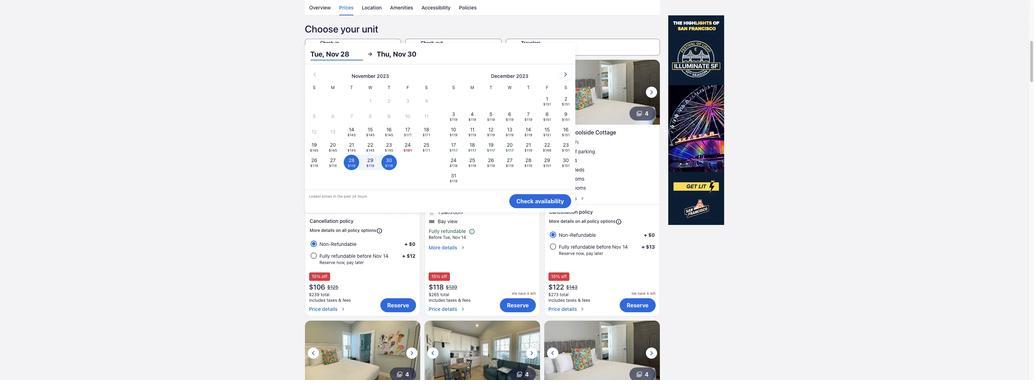 Task type: describe. For each thing, give the bounding box(es) containing it.
bay for bottommost bay view list item
[[438, 218, 446, 224]]

2 bedrooms list item
[[549, 176, 656, 182]]

non- for $122
[[559, 232, 570, 238]]

policy left small image
[[587, 219, 599, 224]]

hours
[[358, 194, 367, 198]]

+ up $13
[[644, 232, 647, 238]]

bay view for bottommost bay view list item
[[438, 218, 458, 224]]

+ $0 for $122
[[644, 232, 655, 238]]

previous month image
[[310, 70, 319, 79]]

fees for $106
[[343, 298, 351, 303]]

lowest prices in the past 24 hours check availability
[[309, 194, 564, 204]]

policy down bathrooms
[[579, 209, 593, 215]]

includes for $106
[[309, 298, 326, 303]]

0 vertical spatial 1 bathroom list item
[[309, 185, 416, 191]]

thu,
[[377, 50, 392, 58]]

price for $118
[[429, 306, 441, 312]]

more details on all policy options for $106
[[310, 228, 376, 233]]

more details on all policy options for $122
[[549, 219, 616, 224]]

past
[[344, 194, 351, 198]]

15% for $118
[[432, 274, 440, 279]]

medium image for $118
[[460, 306, 466, 312]]

free self parking list item for $122
[[549, 148, 656, 155]]

2 list item from the top
[[429, 200, 536, 206]]

location link
[[362, 0, 382, 15]]

$118 $139 $265 total includes taxes & fees
[[429, 283, 471, 303]]

more details for more details button to the left
[[429, 245, 457, 251]]

amenities link
[[390, 0, 413, 15]]

later for $106
[[355, 260, 364, 265]]

includes for $118
[[429, 298, 445, 303]]

policy down past
[[340, 218, 354, 224]]

2 queen beds list item
[[309, 167, 416, 173]]

2 bathrooms list item
[[549, 185, 656, 191]]

+ $13 reserve now, pay later
[[559, 244, 655, 256]]

2 king beds
[[558, 167, 585, 173]]

show all 4 images for conch cottage image
[[517, 372, 522, 377]]

0 horizontal spatial bay view list item
[[309, 194, 416, 200]]

3 button
[[510, 107, 536, 120]]

10/10
[[429, 137, 441, 142]]

0 vertical spatial 14
[[462, 235, 466, 240]]

december 2023
[[491, 73, 528, 79]]

thu, nov 30
[[377, 50, 417, 58]]

the
[[337, 194, 343, 198]]

1 horizontal spatial wifi
[[449, 146, 459, 152]]

fully inside button
[[429, 228, 440, 234]]

we have 4 left for $122
[[632, 291, 656, 296]]

24
[[352, 194, 356, 198]]

options for $106
[[361, 228, 376, 233]]

sleeps inside free self parking 386 sq ft reserve now, pay deposit sleeps 2
[[438, 182, 453, 188]]

+ inside + $13 reserve now, pay later
[[642, 244, 645, 250]]

small image
[[616, 219, 622, 225]]

details down 2 bathrooms
[[562, 195, 577, 201]]

next month image
[[561, 70, 570, 79]]

1 list item from the top
[[429, 191, 536, 197]]

reserve now, pay deposit list item
[[429, 173, 536, 179]]

2 bathrooms
[[558, 185, 586, 191]]

availability
[[535, 198, 564, 204]]

sleeps 4 for $122
[[558, 158, 577, 163]]

nov down small image
[[612, 244, 621, 250]]

key
[[309, 129, 319, 135]]

1 horizontal spatial free wifi
[[438, 146, 459, 152]]

thu, nov 30 button
[[377, 48, 429, 60]]

386
[[438, 164, 447, 170]]

parking for $122
[[578, 148, 595, 154]]

location
[[362, 5, 382, 10]]

$143 button
[[566, 284, 578, 290]]

fully refundable
[[429, 228, 466, 234]]

price details button for $118
[[429, 303, 471, 312]]

+ inside the + $12 reserve now, pay later
[[402, 253, 406, 259]]

poolside
[[572, 129, 594, 136]]

policies link
[[459, 0, 477, 15]]

palm cottage | 1 bedroom, premium bedding, individually decorated image
[[425, 60, 540, 125]]

more for more details on all policy options button related to $122
[[549, 219, 560, 224]]

cancellation policy for $106
[[310, 218, 354, 224]]

+ $12 reserve now, pay later
[[320, 253, 415, 265]]

$12
[[407, 253, 415, 259]]

m for december 2023
[[471, 85, 474, 90]]

medium image inside more details button
[[460, 245, 466, 251]]

before tue, nov 14
[[429, 235, 466, 240]]

3
[[525, 110, 529, 117]]

on for $106
[[336, 228, 341, 233]]

free wifi for $106
[[318, 139, 339, 145]]

unit
[[362, 23, 378, 35]]

coconut
[[549, 129, 571, 136]]

2 reserve link from the left
[[620, 298, 656, 312]]

reserve button
[[500, 298, 536, 312]]

price for $106
[[309, 306, 321, 312]]

details down $122 $143 $273 total includes taxes & fees
[[562, 306, 577, 312]]

0 horizontal spatial more details button
[[429, 245, 536, 251]]

palm cottage 10/10 exceptional
[[429, 129, 468, 142]]

nov left '30'
[[393, 50, 406, 58]]

$273
[[549, 292, 559, 297]]

fully refundable button
[[429, 228, 536, 235]]

15% off for $106
[[312, 274, 327, 279]]

ft
[[455, 164, 459, 170]]

1 vertical spatial view
[[447, 218, 458, 224]]

bay for the left bay view list item
[[318, 194, 326, 200]]

choose your unit
[[305, 23, 378, 35]]

price details for $118
[[429, 306, 457, 312]]

price details for $122
[[549, 306, 577, 312]]

bathroom for top 1 bathroom list item
[[322, 185, 343, 191]]

nov down small icon
[[373, 253, 382, 259]]

sq
[[448, 164, 454, 170]]

15% off for $118
[[432, 274, 447, 279]]

& for $106
[[338, 298, 341, 303]]

1 horizontal spatial more details button
[[549, 195, 656, 202]]

$139 button
[[445, 284, 458, 290]]

refundable for $122
[[571, 244, 595, 250]]

before for $106
[[357, 253, 372, 259]]

1 s from the left
[[313, 85, 316, 90]]

pay for $122
[[586, 251, 593, 256]]

sleeps for $106
[[318, 158, 333, 163]]

all for $122
[[581, 219, 586, 224]]

tue, nov 28
[[310, 50, 349, 58]]

show all 4 images for coconut waterfront cottage image
[[637, 372, 642, 377]]

off for $118
[[441, 274, 447, 279]]

non- for $106
[[320, 241, 331, 247]]

december
[[491, 73, 515, 79]]

1 horizontal spatial free wifi list item
[[429, 146, 536, 152]]

we for $118
[[512, 291, 517, 296]]

reserve inside the + $12 reserve now, pay later
[[320, 260, 335, 265]]

november
[[352, 73, 376, 79]]

lowest
[[309, 194, 321, 198]]

$106 $125 $239 total includes taxes & fees
[[309, 283, 351, 303]]

15% for $106
[[312, 274, 321, 279]]

0 horizontal spatial 1 bathroom
[[318, 185, 343, 191]]

f for december 2023
[[546, 85, 548, 90]]

1 horizontal spatial tue,
[[443, 235, 451, 240]]

tue, nov 28 button
[[310, 48, 363, 60]]

details down $106 $125 $239 total includes taxes & fees
[[322, 306, 338, 312]]

details down prices
[[321, 228, 335, 233]]

1 horizontal spatial 1 bathroom list item
[[429, 209, 536, 216]]

show previous image image for 1 bedroom, premium bedding, individually decorated 'image' for the 'show all 4 images for coconut waterfront cottage'
[[549, 349, 557, 357]]

1 horizontal spatial 1 bathroom
[[438, 209, 463, 215]]

4 t from the left
[[527, 85, 530, 90]]

$118
[[429, 283, 444, 291]]

parking inside free self parking 386 sq ft reserve now, pay deposit sleeps 2
[[459, 155, 476, 161]]

off for $122
[[561, 274, 567, 279]]

left for $122
[[650, 291, 656, 296]]

details down before tue, nov 14
[[442, 245, 457, 251]]

free wifi list item for $106
[[309, 139, 416, 146]]

sleeps 2 list item
[[429, 182, 536, 188]]

5
[[406, 110, 409, 117]]

overview link
[[309, 0, 331, 15]]

small image
[[376, 228, 382, 234]]

1 vertical spatial medium image
[[340, 306, 346, 312]]

key lime cottage | private kitchen | full-size fridge, microwave, oven, stovetop image
[[305, 60, 420, 125]]

$125 button
[[327, 284, 339, 290]]

deposit
[[478, 173, 495, 179]]

key lime cottage
[[309, 129, 355, 135]]

free self parking 386 sq ft reserve now, pay deposit sleeps 2
[[438, 155, 495, 188]]

king
[[562, 167, 572, 173]]

policy left small icon
[[348, 228, 360, 233]]

in
[[333, 194, 336, 198]]

nov 28
[[320, 47, 338, 53]]

bedrooms
[[562, 176, 585, 182]]

14 for $106
[[383, 253, 388, 259]]

queen
[[322, 167, 337, 173]]

check availability button
[[510, 194, 571, 208]]



Task type: vqa. For each thing, say whether or not it's contained in the screenshot.
next-
no



Task type: locate. For each thing, give the bounding box(es) containing it.
28 inside button
[[332, 47, 338, 53]]

total for $118
[[440, 292, 449, 297]]

2 beds from the left
[[573, 167, 585, 173]]

1 horizontal spatial 15% off
[[432, 274, 447, 279]]

bathroom up 'fully refundable'
[[441, 209, 463, 215]]

1 up the lowest
[[318, 185, 320, 191]]

more down 2 bathrooms
[[549, 195, 560, 201]]

free self parking list item
[[309, 148, 416, 155], [549, 148, 656, 155], [429, 155, 536, 161]]

prices link
[[339, 0, 353, 15]]

self for $106
[[329, 148, 338, 154]]

2 total from the left
[[440, 292, 449, 297]]

refundable
[[441, 228, 466, 234], [571, 244, 595, 250], [331, 253, 356, 259]]

3 price from the left
[[549, 306, 560, 312]]

2 horizontal spatial free self parking list item
[[549, 148, 656, 155]]

fees inside $122 $143 $273 total includes taxes & fees
[[582, 298, 590, 303]]

off
[[322, 274, 327, 279], [441, 274, 447, 279], [561, 274, 567, 279]]

1
[[318, 185, 320, 191], [438, 209, 440, 215]]

2 price from the left
[[429, 306, 441, 312]]

policy
[[579, 209, 593, 215], [340, 218, 354, 224], [587, 219, 599, 224], [348, 228, 360, 233]]

price details
[[309, 306, 338, 312], [429, 306, 457, 312], [549, 306, 577, 312]]

1 sleeps 4 list item from the left
[[309, 158, 416, 164]]

0 horizontal spatial pay
[[347, 260, 354, 265]]

show all 4 images for coconut poolside cottage image
[[637, 111, 642, 116]]

tue, inside 'button'
[[310, 50, 325, 58]]

2 bedrooms
[[558, 176, 585, 182]]

t down december
[[490, 85, 492, 90]]

& inside $122 $143 $273 total includes taxes & fees
[[578, 298, 581, 303]]

parking down poolside
[[578, 148, 595, 154]]

includes inside $106 $125 $239 total includes taxes & fees
[[309, 298, 326, 303]]

&
[[338, 298, 341, 303], [458, 298, 461, 303], [578, 298, 581, 303]]

taxes inside $122 $143 $273 total includes taxes & fees
[[566, 298, 577, 303]]

free wifi down lime
[[318, 139, 339, 145]]

0 horizontal spatial options
[[361, 228, 376, 233]]

bay view list item
[[309, 194, 416, 200], [429, 218, 536, 225]]

price details down $239
[[309, 306, 338, 312]]

all
[[581, 219, 586, 224], [342, 228, 347, 233]]

parking up 386 sq ft 'list item'
[[459, 155, 476, 161]]

2 queen beds
[[318, 167, 350, 173]]

fully refundable before nov 14 for $122
[[559, 244, 628, 250]]

2 we from the left
[[632, 291, 637, 296]]

2 free self parking from the left
[[558, 148, 595, 154]]

medium image down the $118 $139 $265 total includes taxes & fees
[[460, 306, 466, 312]]

3 price details from the left
[[549, 306, 577, 312]]

taxes for $118
[[446, 298, 457, 303]]

details down the $118 $139 $265 total includes taxes & fees
[[442, 306, 457, 312]]

now, inside free self parking 386 sq ft reserve now, pay deposit sleeps 2
[[457, 173, 468, 179]]

price details button down the $118 $139 $265 total includes taxes & fees
[[429, 303, 471, 312]]

0 horizontal spatial price
[[309, 306, 321, 312]]

refundable inside button
[[441, 228, 466, 234]]

1 15% from the left
[[312, 274, 321, 279]]

more
[[549, 195, 560, 201], [549, 219, 560, 224], [310, 228, 320, 233], [429, 245, 441, 251]]

1 horizontal spatial have
[[638, 291, 646, 296]]

taxes inside $106 $125 $239 total includes taxes & fees
[[327, 298, 337, 303]]

1 bedroom, premium bedding, individually decorated image
[[544, 60, 660, 125], [305, 321, 420, 380], [544, 321, 660, 380]]

now, up $143
[[576, 251, 585, 256]]

0 horizontal spatial off
[[322, 274, 327, 279]]

refundable for $122
[[570, 232, 596, 238]]

1 & from the left
[[338, 298, 341, 303]]

0 horizontal spatial 14
[[383, 253, 388, 259]]

5 button
[[390, 106, 416, 120]]

parking for $106
[[339, 148, 356, 154]]

0 vertical spatial 1 bathroom
[[318, 185, 343, 191]]

1 horizontal spatial bay view
[[438, 218, 458, 224]]

1 price details button from the left
[[309, 303, 351, 312]]

1 horizontal spatial 15%
[[432, 274, 440, 279]]

1 we have 4 left from the left
[[512, 291, 536, 296]]

free self parking list item for $106
[[309, 148, 416, 155]]

t down december 2023
[[527, 85, 530, 90]]

wifi down key lime cottage
[[329, 139, 339, 145]]

2 taxes from the left
[[446, 298, 457, 303]]

taxes for $122
[[566, 298, 577, 303]]

includes inside the $118 $139 $265 total includes taxes & fees
[[429, 298, 445, 303]]

conch cottage | private kitchen | full-size fridge, microwave, oven, stovetop image
[[425, 321, 540, 380]]

0 horizontal spatial cancellation
[[310, 218, 338, 224]]

1 horizontal spatial on
[[575, 219, 580, 224]]

2 sleeps 4 from the left
[[558, 158, 577, 163]]

1 horizontal spatial beds
[[573, 167, 585, 173]]

1 for 1 bathroom list item to the right
[[438, 209, 440, 215]]

14 left $13
[[623, 244, 628, 250]]

2 horizontal spatial fully
[[559, 244, 570, 250]]

later for $122
[[594, 251, 603, 256]]

2 off from the left
[[441, 274, 447, 279]]

0 horizontal spatial more details on all policy options button
[[310, 225, 415, 237]]

1 2023 from the left
[[377, 73, 389, 79]]

nov down "choose your unit"
[[326, 50, 339, 58]]

2 king beds list item
[[549, 167, 656, 173]]

3 total from the left
[[560, 292, 569, 297]]

taxes down $143 'button'
[[566, 298, 577, 303]]

f
[[407, 85, 409, 90], [546, 85, 548, 90]]

0 horizontal spatial 28
[[332, 47, 338, 53]]

28 inside 'button'
[[341, 50, 349, 58]]

show previous image image
[[309, 88, 317, 96], [309, 349, 317, 357], [429, 349, 437, 357], [549, 349, 557, 357]]

1 horizontal spatial more details
[[549, 195, 577, 201]]

show all 4 images for coral accessible cottage image
[[397, 372, 403, 377]]

0 horizontal spatial view
[[328, 194, 338, 200]]

have for $118
[[518, 291, 526, 296]]

+ $0
[[644, 232, 655, 238], [405, 241, 415, 247]]

view left past
[[328, 194, 338, 200]]

1 beds from the left
[[338, 167, 350, 173]]

pay inside the + $12 reserve now, pay later
[[347, 260, 354, 265]]

medium image inside more details button
[[580, 196, 585, 201]]

check
[[517, 198, 534, 204]]

fees inside the $118 $139 $265 total includes taxes & fees
[[462, 298, 471, 303]]

2 for 2 bathrooms
[[558, 185, 560, 191]]

self up 2 king beds
[[569, 148, 577, 154]]

1 vertical spatial pay
[[586, 251, 593, 256]]

exceptional
[[442, 137, 468, 142]]

free wifi list item for $122
[[549, 139, 656, 146]]

palm
[[429, 129, 442, 136]]

2 horizontal spatial price
[[549, 306, 560, 312]]

show previous image image for conch cottage | private kitchen | full-size fridge, microwave, oven, stovetop image
[[429, 349, 437, 357]]

1 vertical spatial options
[[361, 228, 376, 233]]

bay up 'fully refundable'
[[438, 218, 446, 224]]

bathrooms
[[562, 185, 586, 191]]

4 button
[[630, 107, 656, 120], [390, 367, 416, 380], [510, 368, 536, 380], [630, 368, 656, 380]]

free inside free self parking 386 sq ft reserve now, pay deposit sleeps 2
[[438, 155, 448, 161]]

includes down $265
[[429, 298, 445, 303]]

0 horizontal spatial 1 bathroom list item
[[309, 185, 416, 191]]

includes down $239
[[309, 298, 326, 303]]

sleeps 4 list item
[[309, 158, 416, 164], [549, 158, 656, 164]]

bathroom up the in
[[322, 185, 343, 191]]

free self parking list item up 2 queen beds list item
[[309, 148, 416, 155]]

fully for $106
[[320, 253, 330, 259]]

1 bathroom list item up fully refundable button
[[429, 209, 536, 216]]

0 vertical spatial tue,
[[310, 50, 325, 58]]

0 vertical spatial + $0
[[644, 232, 655, 238]]

pay for $106
[[347, 260, 354, 265]]

options
[[601, 219, 616, 224], [361, 228, 376, 233]]

3 t from the left
[[490, 85, 492, 90]]

nov
[[320, 47, 330, 53], [326, 50, 339, 58], [393, 50, 406, 58], [453, 235, 460, 240], [612, 244, 621, 250], [373, 253, 382, 259]]

2 horizontal spatial total
[[560, 292, 569, 297]]

2023 right the "november"
[[377, 73, 389, 79]]

2 cottage from the left
[[443, 129, 464, 136]]

self up sq
[[449, 155, 457, 161]]

now, for $122
[[576, 251, 585, 256]]

0 vertical spatial non-refundable
[[559, 232, 596, 238]]

3 cottage from the left
[[596, 129, 616, 136]]

beds for $122
[[573, 167, 585, 173]]

1 bathroom down lowest prices in the past 24 hours check availability
[[438, 209, 463, 215]]

parking up 2 queen beds
[[339, 148, 356, 154]]

november 2023
[[352, 73, 389, 79]]

3 & from the left
[[578, 298, 581, 303]]

before for $122
[[596, 244, 611, 250]]

free self parking for $106
[[318, 148, 356, 154]]

15%
[[312, 274, 321, 279], [432, 274, 440, 279], [551, 274, 560, 279]]

off up $106
[[322, 274, 327, 279]]

1 total from the left
[[321, 292, 330, 297]]

3 fees from the left
[[582, 298, 590, 303]]

cottage for $122
[[596, 129, 616, 136]]

$106
[[309, 283, 325, 291]]

0 horizontal spatial bay
[[318, 194, 326, 200]]

non-refundable up + $13 reserve now, pay later
[[559, 232, 596, 238]]

price for $122
[[549, 306, 560, 312]]

1 horizontal spatial cancellation policy
[[549, 209, 593, 215]]

2 fees from the left
[[462, 298, 471, 303]]

now, for $106
[[337, 260, 346, 265]]

2 for 2 bedrooms
[[558, 176, 560, 182]]

taxes down $125 button
[[327, 298, 337, 303]]

sleeps 4 list item for $106
[[309, 158, 416, 164]]

& for $118
[[458, 298, 461, 303]]

0 horizontal spatial bathroom
[[322, 185, 343, 191]]

3 s from the left
[[452, 85, 455, 90]]

0 vertical spatial on
[[575, 219, 580, 224]]

cancellation for $122
[[549, 209, 578, 215]]

non-refundable for $122
[[559, 232, 596, 238]]

wifi for $122
[[569, 139, 579, 145]]

2 horizontal spatial self
[[569, 148, 577, 154]]

t down the "november"
[[350, 85, 353, 90]]

0 horizontal spatial price details
[[309, 306, 338, 312]]

free wifi list item down poolside
[[549, 139, 656, 146]]

0 horizontal spatial sleeps 4
[[318, 158, 338, 163]]

2 horizontal spatial now,
[[576, 251, 585, 256]]

show previous image image for 1 bedroom, premium bedding, individually decorated 'image' for show all 4 images for coral accessible cottage
[[309, 349, 317, 357]]

taxes inside the $118 $139 $265 total includes taxes & fees
[[446, 298, 457, 303]]

1 horizontal spatial total
[[440, 292, 449, 297]]

price
[[309, 306, 321, 312], [429, 306, 441, 312], [549, 306, 560, 312]]

2023 for december 2023
[[516, 73, 528, 79]]

details down availability
[[561, 219, 574, 224]]

more details down before tue, nov 14
[[429, 245, 457, 251]]

15% off for $122
[[551, 274, 567, 279]]

sleeps 4 list item for $122
[[549, 158, 656, 164]]

2023 for november 2023
[[377, 73, 389, 79]]

cancellation for $106
[[310, 218, 338, 224]]

+
[[644, 232, 647, 238], [405, 241, 408, 247], [642, 244, 645, 250], [402, 253, 406, 259]]

later inside the + $12 reserve now, pay later
[[355, 260, 364, 265]]

1 includes from the left
[[309, 298, 326, 303]]

sleeps 4 up "king"
[[558, 158, 577, 163]]

1 free self parking from the left
[[318, 148, 356, 154]]

self for $122
[[569, 148, 577, 154]]

1 15% off from the left
[[312, 274, 327, 279]]

1 cottage from the left
[[334, 129, 355, 135]]

0 horizontal spatial non-refundable
[[320, 241, 357, 247]]

1 bedroom, premium bedding, individually decorated image for show all 4 images for coral accessible cottage
[[305, 321, 420, 380]]

1 horizontal spatial 1
[[438, 209, 440, 215]]

0 vertical spatial bay
[[318, 194, 326, 200]]

refundable
[[570, 232, 596, 238], [331, 241, 357, 247]]

1 horizontal spatial + $0
[[644, 232, 655, 238]]

1 price from the left
[[309, 306, 321, 312]]

reserve link
[[380, 298, 416, 312], [620, 298, 656, 312]]

1 horizontal spatial price
[[429, 306, 441, 312]]

before
[[596, 244, 611, 250], [357, 253, 372, 259]]

0 horizontal spatial we have 4 left
[[512, 291, 536, 296]]

lime
[[320, 129, 333, 135]]

now, down "ft"
[[457, 173, 468, 179]]

0 vertical spatial fully refundable before nov 14
[[559, 244, 628, 250]]

medium image
[[580, 196, 585, 201], [460, 306, 466, 312], [580, 306, 585, 312]]

cottage inside the 'palm cottage 10/10 exceptional'
[[443, 129, 464, 136]]

$143
[[566, 284, 578, 290]]

refundable for $106
[[331, 253, 356, 259]]

15% off up $122
[[551, 274, 567, 279]]

1 have from the left
[[518, 291, 526, 296]]

$0
[[648, 232, 655, 238], [409, 241, 415, 247]]

1 vertical spatial list item
[[429, 200, 536, 206]]

1 horizontal spatial options
[[601, 219, 616, 224]]

self inside free self parking 386 sq ft reserve now, pay deposit sleeps 2
[[449, 155, 457, 161]]

fees for $122
[[582, 298, 590, 303]]

m for november 2023
[[331, 85, 335, 90]]

15% up $106
[[312, 274, 321, 279]]

0 horizontal spatial parking
[[339, 148, 356, 154]]

1 vertical spatial $0
[[409, 241, 415, 247]]

0 horizontal spatial more details
[[429, 245, 457, 251]]

beds up bedrooms
[[573, 167, 585, 173]]

0 horizontal spatial beds
[[338, 167, 350, 173]]

1 horizontal spatial fees
[[462, 298, 471, 303]]

w for november
[[368, 85, 372, 90]]

total inside $106 $125 $239 total includes taxes & fees
[[321, 292, 330, 297]]

more details on all policy options button up + $13 reserve now, pay later
[[549, 216, 655, 228]]

taxes down $139 button
[[446, 298, 457, 303]]

medium image down before tue, nov 14
[[460, 245, 466, 251]]

later inside + $13 reserve now, pay later
[[594, 251, 603, 256]]

& for $122
[[578, 298, 581, 303]]

pay inside + $13 reserve now, pay later
[[586, 251, 593, 256]]

1 vertical spatial fully refundable before nov 14
[[320, 253, 388, 259]]

1 off from the left
[[322, 274, 327, 279]]

3 price details button from the left
[[549, 303, 590, 312]]

options up the + $12 reserve now, pay later on the bottom left of page
[[361, 228, 376, 233]]

+ $0 up $13
[[644, 232, 655, 238]]

free
[[318, 139, 328, 145], [558, 139, 568, 145], [438, 146, 448, 152], [318, 148, 328, 154], [558, 148, 568, 154], [438, 155, 448, 161]]

f for november 2023
[[407, 85, 409, 90]]

$265
[[429, 292, 439, 297]]

list containing overview
[[305, 0, 660, 15]]

2 m from the left
[[471, 85, 474, 90]]

refundable for $106
[[331, 241, 357, 247]]

options up + $13 reserve now, pay later
[[601, 219, 616, 224]]

choose
[[305, 23, 338, 35]]

amenities
[[390, 5, 413, 10]]

1 vertical spatial refundable
[[331, 241, 357, 247]]

free wifi list item
[[309, 139, 416, 146], [549, 139, 656, 146], [429, 146, 536, 152]]

sleeps 4 up queen
[[318, 158, 338, 163]]

0 horizontal spatial total
[[321, 292, 330, 297]]

1 reserve link from the left
[[380, 298, 416, 312]]

more details on all policy options
[[549, 219, 616, 224], [310, 228, 376, 233]]

sleeps for $122
[[558, 158, 573, 163]]

2 left "king"
[[558, 167, 560, 173]]

includes inside $122 $143 $273 total includes taxes & fees
[[549, 298, 565, 303]]

2 horizontal spatial price details button
[[549, 303, 590, 312]]

0 vertical spatial more details button
[[549, 195, 656, 202]]

2 & from the left
[[458, 298, 461, 303]]

nov down choose at the top left
[[320, 47, 330, 53]]

prices
[[339, 5, 353, 10]]

have for $122
[[638, 291, 646, 296]]

price details for $106
[[309, 306, 338, 312]]

self up 2 queen beds
[[329, 148, 338, 154]]

0 vertical spatial bay view list item
[[309, 194, 416, 200]]

beds
[[338, 167, 350, 173], [573, 167, 585, 173]]

medium image
[[460, 245, 466, 251], [340, 306, 346, 312]]

28 right nov 28
[[341, 50, 349, 58]]

medium image down $122 $143 $273 total includes taxes & fees
[[580, 306, 585, 312]]

2 horizontal spatial refundable
[[571, 244, 595, 250]]

0 horizontal spatial 15%
[[312, 274, 321, 279]]

accessibility
[[421, 5, 450, 10]]

free self parking
[[318, 148, 356, 154], [558, 148, 595, 154]]

3 15% from the left
[[551, 274, 560, 279]]

4
[[645, 110, 649, 117], [335, 158, 338, 163], [574, 158, 577, 163], [527, 291, 529, 296], [647, 291, 649, 296], [405, 371, 409, 378], [525, 371, 529, 378], [645, 371, 649, 378]]

$125
[[327, 284, 338, 290]]

more for rightmost more details button
[[549, 195, 560, 201]]

2 for 2 queen beds
[[318, 167, 321, 173]]

1 vertical spatial more details button
[[429, 245, 536, 251]]

before
[[429, 235, 442, 240]]

taxes
[[327, 298, 337, 303], [446, 298, 457, 303], [566, 298, 577, 303]]

1 down lowest prices in the past 24 hours check availability
[[438, 209, 440, 215]]

cottage for $106
[[334, 129, 355, 135]]

0 vertical spatial view
[[328, 194, 338, 200]]

more details for rightmost more details button
[[549, 195, 577, 201]]

2 includes from the left
[[429, 298, 445, 303]]

$0 up $12
[[409, 241, 415, 247]]

nov 28 button
[[305, 39, 401, 55]]

& inside $106 $125 $239 total includes taxes & fees
[[338, 298, 341, 303]]

beds right queen
[[338, 167, 350, 173]]

non-
[[559, 232, 570, 238], [320, 241, 331, 247]]

14 left $12
[[383, 253, 388, 259]]

1 vertical spatial bathroom
[[441, 209, 463, 215]]

15% off up $118
[[432, 274, 447, 279]]

medium image down $106 $125 $239 total includes taxes & fees
[[340, 306, 346, 312]]

1 vertical spatial refundable
[[571, 244, 595, 250]]

accessibility link
[[421, 0, 450, 15]]

s
[[313, 85, 316, 90], [425, 85, 428, 90], [452, 85, 455, 90], [565, 85, 567, 90]]

total for $106
[[321, 292, 330, 297]]

we
[[512, 291, 517, 296], [632, 291, 637, 296]]

3 off from the left
[[561, 274, 567, 279]]

+ $0 for $106
[[405, 241, 415, 247]]

cancellation policy for $122
[[549, 209, 593, 215]]

3 taxes from the left
[[566, 298, 577, 303]]

1 horizontal spatial sleeps 4
[[558, 158, 577, 163]]

1 horizontal spatial cottage
[[443, 129, 464, 136]]

2 f from the left
[[546, 85, 548, 90]]

0 vertical spatial fully
[[429, 228, 440, 234]]

14
[[462, 235, 466, 240], [623, 244, 628, 250], [383, 253, 388, 259]]

2 have from the left
[[638, 291, 646, 296]]

pay inside free self parking 386 sq ft reserve now, pay deposit sleeps 2
[[469, 173, 477, 179]]

2 for 2 king beds
[[558, 167, 560, 173]]

policies
[[459, 5, 477, 10]]

+ $0 up $12
[[405, 241, 415, 247]]

3 15% off from the left
[[551, 274, 567, 279]]

2 left bedrooms
[[558, 176, 560, 182]]

$122
[[549, 283, 564, 291]]

more details button
[[549, 195, 656, 202], [429, 245, 536, 251]]

t
[[350, 85, 353, 90], [388, 85, 390, 90], [490, 85, 492, 90], [527, 85, 530, 90]]

2 down "ft"
[[454, 182, 457, 188]]

now, inside + $13 reserve now, pay later
[[576, 251, 585, 256]]

fees for $118
[[462, 298, 471, 303]]

3 includes from the left
[[549, 298, 565, 303]]

reserve inside button
[[507, 302, 529, 308]]

0 vertical spatial refundable
[[441, 228, 466, 234]]

1 f from the left
[[407, 85, 409, 90]]

bay view left past
[[318, 194, 338, 200]]

0 horizontal spatial have
[[518, 291, 526, 296]]

1 vertical spatial bay view list item
[[429, 218, 536, 225]]

2 15% from the left
[[432, 274, 440, 279]]

reserve inside free self parking 386 sq ft reserve now, pay deposit sleeps 2
[[438, 173, 456, 179]]

2 2023 from the left
[[516, 73, 528, 79]]

list
[[305, 0, 660, 15], [309, 139, 416, 200], [549, 139, 656, 191], [429, 146, 536, 225]]

2 sleeps 4 list item from the left
[[549, 158, 656, 164]]

2 horizontal spatial 14
[[623, 244, 628, 250]]

2 inside free self parking 386 sq ft reserve now, pay deposit sleeps 2
[[454, 182, 457, 188]]

386 sq ft list item
[[429, 164, 536, 170]]

free self parking up 2 queen beds
[[318, 148, 356, 154]]

& inside the $118 $139 $265 total includes taxes & fees
[[458, 298, 461, 303]]

$122 $143 $273 total includes taxes & fees
[[549, 283, 590, 303]]

now, up $125
[[337, 260, 346, 265]]

price details button down $106 $125 $239 total includes taxes & fees
[[309, 303, 351, 312]]

+ up $12
[[405, 241, 408, 247]]

more down availability
[[549, 219, 560, 224]]

includes for $122
[[549, 298, 565, 303]]

view
[[328, 194, 338, 200], [447, 218, 458, 224]]

2 price details button from the left
[[429, 303, 471, 312]]

1 bathroom list item
[[309, 185, 416, 191], [429, 209, 536, 216]]

1 fees from the left
[[343, 298, 351, 303]]

more details on all policy options button for $122
[[549, 216, 655, 228]]

1 horizontal spatial &
[[458, 298, 461, 303]]

1 m from the left
[[331, 85, 335, 90]]

more details button down fully refundable button
[[429, 245, 536, 251]]

0 vertical spatial bathroom
[[322, 185, 343, 191]]

list item
[[429, 191, 536, 197], [429, 200, 536, 206]]

includes
[[309, 298, 326, 303], [429, 298, 445, 303], [549, 298, 565, 303]]

on for $122
[[575, 219, 580, 224]]

bathroom for 1 bathroom list item to the right
[[441, 209, 463, 215]]

free self parking list item up 2 king beds list item
[[549, 148, 656, 155]]

reserve inside + $13 reserve now, pay later
[[559, 251, 575, 256]]

0 horizontal spatial on
[[336, 228, 341, 233]]

2 15% off from the left
[[432, 274, 447, 279]]

1 w from the left
[[368, 85, 372, 90]]

1 left from the left
[[530, 291, 536, 296]]

0 vertical spatial pay
[[469, 173, 477, 179]]

0 vertical spatial all
[[581, 219, 586, 224]]

sleeps up lowest prices in the past 24 hours check availability
[[438, 182, 453, 188]]

total inside $122 $143 $273 total includes taxes & fees
[[560, 292, 569, 297]]

show next image image
[[408, 88, 416, 96], [528, 88, 536, 96], [647, 88, 656, 96], [408, 349, 416, 357], [528, 349, 536, 357], [647, 349, 656, 357]]

self
[[329, 148, 338, 154], [569, 148, 577, 154], [449, 155, 457, 161]]

beds for $106
[[338, 167, 350, 173]]

coconut poolside cottage
[[549, 129, 616, 136]]

sleeps up "king"
[[558, 158, 573, 163]]

15% up $118
[[432, 274, 440, 279]]

1 horizontal spatial free self parking list item
[[429, 155, 536, 161]]

2 horizontal spatial price details
[[549, 306, 577, 312]]

2 left queen
[[318, 167, 321, 173]]

1 horizontal spatial self
[[449, 155, 457, 161]]

0 vertical spatial more details on all policy options
[[549, 219, 616, 224]]

cancellation policy
[[549, 209, 593, 215], [310, 218, 354, 224]]

15% off
[[312, 274, 327, 279], [432, 274, 447, 279], [551, 274, 567, 279]]

1 horizontal spatial cancellation
[[549, 209, 578, 215]]

bay view list item down 2 queen beds list item
[[309, 194, 416, 200]]

0 horizontal spatial includes
[[309, 298, 326, 303]]

more details on all policy options button for $106
[[310, 225, 415, 237]]

14 down 'fully refundable'
[[462, 235, 466, 240]]

1 vertical spatial bay view
[[438, 218, 458, 224]]

30
[[407, 50, 417, 58]]

we have 4 left
[[512, 291, 536, 296], [632, 291, 656, 296]]

free wifi down coconut
[[558, 139, 579, 145]]

0 horizontal spatial free wifi list item
[[309, 139, 416, 146]]

1 t from the left
[[350, 85, 353, 90]]

nov down 'fully refundable'
[[453, 235, 460, 240]]

left
[[530, 291, 536, 296], [650, 291, 656, 296]]

2 s from the left
[[425, 85, 428, 90]]

1 horizontal spatial 28
[[341, 50, 349, 58]]

medium image for $122
[[580, 306, 585, 312]]

cancellation down availability
[[549, 209, 578, 215]]

2 horizontal spatial 15% off
[[551, 274, 567, 279]]

$0 up $13
[[648, 232, 655, 238]]

1 taxes from the left
[[327, 298, 337, 303]]

2 we have 4 left from the left
[[632, 291, 656, 296]]

14 for $122
[[623, 244, 628, 250]]

1 price details from the left
[[309, 306, 338, 312]]

bay view for the left bay view list item
[[318, 194, 338, 200]]

nov inside 'button'
[[326, 50, 339, 58]]

2 t from the left
[[388, 85, 390, 90]]

all for $106
[[342, 228, 347, 233]]

1 vertical spatial more details
[[429, 245, 457, 251]]

$0 for $106
[[409, 241, 415, 247]]

non-refundable
[[559, 232, 596, 238], [320, 241, 357, 247]]

off up the $139
[[441, 274, 447, 279]]

2 left from the left
[[650, 291, 656, 296]]

price details down the $273
[[549, 306, 577, 312]]

0 vertical spatial bay view
[[318, 194, 338, 200]]

$239
[[309, 292, 320, 297]]

overview
[[309, 5, 331, 10]]

fees inside $106 $125 $239 total includes taxes & fees
[[343, 298, 351, 303]]

2 price details from the left
[[429, 306, 457, 312]]

1 bedroom, premium bedding, individually decorated image for the 'show all 4 images for coconut waterfront cottage'
[[544, 321, 660, 380]]

1 horizontal spatial view
[[447, 218, 458, 224]]

w down december 2023
[[508, 85, 512, 90]]

4 s from the left
[[565, 85, 567, 90]]

1 horizontal spatial sleeps 4 list item
[[549, 158, 656, 164]]

$139
[[446, 284, 457, 290]]

your
[[341, 23, 360, 35]]

more details on all policy options button
[[549, 216, 655, 228], [310, 225, 415, 237]]

$13
[[646, 244, 655, 250]]

0 vertical spatial non-
[[559, 232, 570, 238]]

2 w from the left
[[508, 85, 512, 90]]

on down bathrooms
[[575, 219, 580, 224]]

details
[[562, 195, 577, 201], [561, 219, 574, 224], [321, 228, 335, 233], [442, 245, 457, 251], [322, 306, 338, 312], [442, 306, 457, 312], [562, 306, 577, 312]]

now, inside the + $12 reserve now, pay later
[[337, 260, 346, 265]]

prices
[[322, 194, 332, 198]]

0 horizontal spatial fully
[[320, 253, 330, 259]]

1 horizontal spatial non-
[[559, 232, 570, 238]]

2 vertical spatial pay
[[347, 260, 354, 265]]

0 horizontal spatial 1
[[318, 185, 320, 191]]

1 sleeps 4 from the left
[[318, 158, 338, 163]]

0 horizontal spatial &
[[338, 298, 341, 303]]

0 horizontal spatial cancellation policy
[[310, 218, 354, 224]]

15% up $122
[[551, 274, 560, 279]]

tue,
[[310, 50, 325, 58], [443, 235, 451, 240]]

we for $122
[[632, 291, 637, 296]]

total inside the $118 $139 $265 total includes taxes & fees
[[440, 292, 449, 297]]

fully refundable before nov 14 for $106
[[320, 253, 388, 259]]

1 vertical spatial 1
[[438, 209, 440, 215]]

2 horizontal spatial includes
[[549, 298, 565, 303]]

later
[[594, 251, 603, 256], [355, 260, 364, 265]]

w
[[368, 85, 372, 90], [508, 85, 512, 90]]

options for $122
[[601, 219, 616, 224]]

total for $122
[[560, 292, 569, 297]]

$0 for $122
[[648, 232, 655, 238]]

free self parking list item up 386 sq ft 'list item'
[[429, 155, 536, 161]]

bay left the in
[[318, 194, 326, 200]]

cancellation policy down the in
[[310, 218, 354, 224]]

0 horizontal spatial more details on all policy options
[[310, 228, 376, 233]]

left for $118
[[530, 291, 536, 296]]

off for $106
[[322, 274, 327, 279]]

more details button down 2 bathrooms list item
[[549, 195, 656, 202]]

taxes for $106
[[327, 298, 337, 303]]

+ left $12
[[402, 253, 406, 259]]

price down $239
[[309, 306, 321, 312]]

free self parking for $122
[[558, 148, 595, 154]]

1 we from the left
[[512, 291, 517, 296]]

w for december
[[508, 85, 512, 90]]

0 horizontal spatial 15% off
[[312, 274, 327, 279]]

2023 right december
[[516, 73, 528, 79]]



